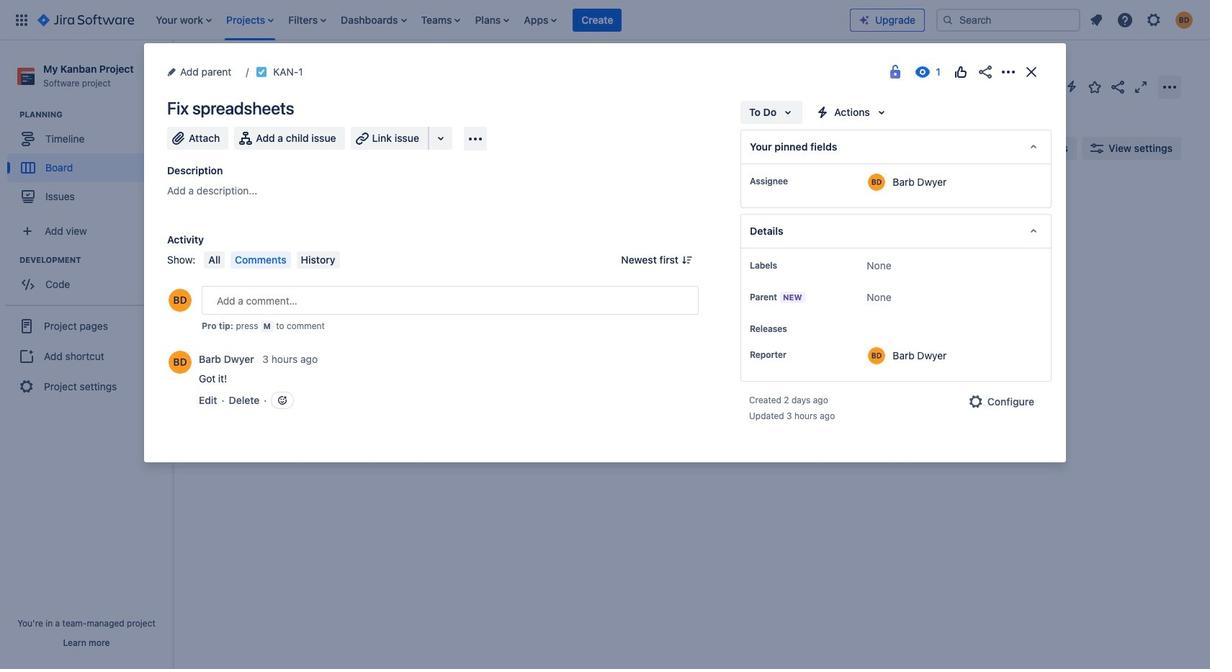 Task type: locate. For each thing, give the bounding box(es) containing it.
actions image
[[1000, 63, 1017, 81]]

0 vertical spatial heading
[[19, 109, 172, 120]]

menu bar
[[201, 251, 343, 269]]

enter full screen image
[[1132, 78, 1150, 95]]

Add a comment… field
[[202, 286, 699, 315]]

1 vertical spatial task image
[[214, 261, 225, 272]]

banner
[[0, 0, 1210, 40]]

task image
[[256, 66, 267, 78], [214, 261, 225, 272]]

0 horizontal spatial list
[[149, 0, 850, 40]]

1 vertical spatial heading
[[19, 254, 172, 266]]

vote options: no one has voted for this issue yet. image
[[952, 63, 970, 81]]

copy link to issue image
[[300, 66, 312, 77]]

2 list item from the left
[[222, 0, 278, 40]]

1 vertical spatial group
[[7, 254, 172, 303]]

2 heading from the top
[[19, 254, 172, 266]]

jira software image
[[37, 11, 134, 28], [37, 11, 134, 28]]

close image
[[1023, 63, 1040, 81]]

your pinned fields element
[[741, 130, 1052, 164]]

list
[[149, 0, 850, 40], [1083, 7, 1202, 33]]

dialog
[[144, 43, 1066, 462]]

list item
[[151, 0, 216, 40], [222, 0, 278, 40], [284, 0, 331, 40], [337, 0, 411, 40], [417, 0, 465, 40], [471, 0, 514, 40], [520, 0, 561, 40], [573, 0, 622, 40]]

group
[[7, 109, 172, 216], [7, 254, 172, 303], [6, 305, 167, 407]]

None search field
[[936, 8, 1081, 31]]

more information about barb dwyer image
[[169, 351, 192, 374]]

heading
[[19, 109, 172, 120], [19, 254, 172, 266]]

0 vertical spatial task image
[[256, 66, 267, 78]]

1 list item from the left
[[151, 0, 216, 40]]



Task type: describe. For each thing, give the bounding box(es) containing it.
search image
[[942, 14, 954, 26]]

add app image
[[467, 130, 484, 147]]

add reaction image
[[277, 395, 288, 406]]

3 list item from the left
[[284, 0, 331, 40]]

1 horizontal spatial list
[[1083, 7, 1202, 33]]

5 list item from the left
[[417, 0, 465, 40]]

link web pages and more image
[[432, 130, 450, 147]]

1 horizontal spatial task image
[[256, 66, 267, 78]]

0 horizontal spatial task image
[[214, 261, 225, 272]]

Search this board text field
[[203, 135, 269, 161]]

Search field
[[936, 8, 1081, 31]]

6 list item from the left
[[471, 0, 514, 40]]

1 heading from the top
[[19, 109, 172, 120]]

2 vertical spatial group
[[6, 305, 167, 407]]

0 vertical spatial group
[[7, 109, 172, 216]]

sidebar element
[[0, 40, 173, 669]]

8 list item from the left
[[573, 0, 622, 40]]

primary element
[[9, 0, 850, 40]]

copy link to comment image
[[321, 352, 332, 364]]

add people image
[[354, 140, 372, 157]]

details element
[[741, 214, 1052, 249]]

star kan board image
[[1086, 78, 1104, 95]]

7 list item from the left
[[520, 0, 561, 40]]

4 list item from the left
[[337, 0, 411, 40]]



Task type: vqa. For each thing, say whether or not it's contained in the screenshot.
Vote options: No one has voted for this issue yet. image
yes



